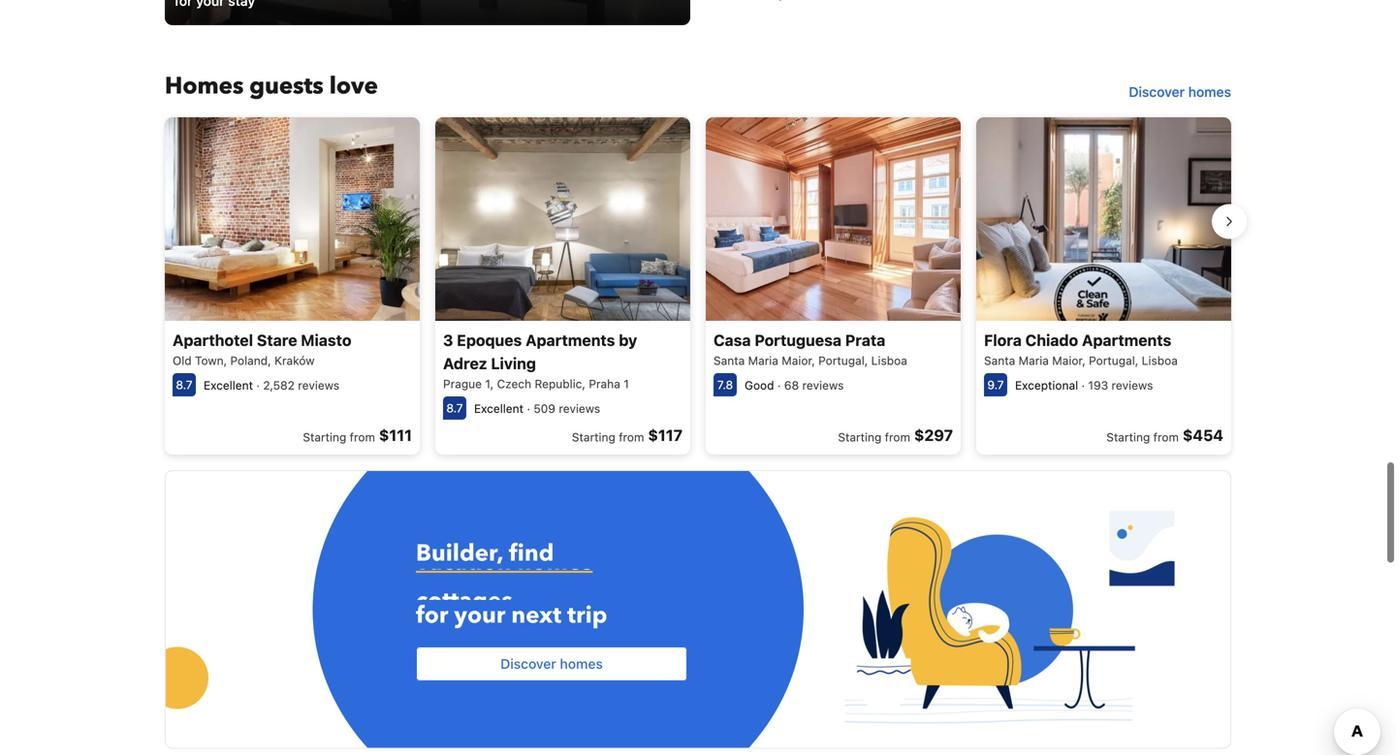 Task type: describe. For each thing, give the bounding box(es) containing it.
7.8 element
[[714, 373, 737, 397]]

discover homes link
[[1121, 74, 1239, 109]]

starting from $297
[[838, 426, 953, 445]]

aparthotel
[[173, 331, 253, 350]]

excellent for living
[[474, 402, 524, 416]]

1 horizontal spatial discover homes
[[1129, 84, 1231, 100]]

starting from $117
[[572, 426, 683, 445]]

good · 68 reviews
[[745, 379, 844, 392]]

by
[[619, 331, 637, 350]]

old
[[173, 354, 192, 368]]

adrez
[[443, 355, 487, 373]]

3 epoques apartments by adrez living prague 1, czech republic, praha 1
[[443, 331, 637, 391]]

santa for flora chiado apartments
[[984, 354, 1015, 368]]

1,
[[485, 377, 494, 391]]

9.7
[[987, 378, 1004, 392]]

from for $111
[[350, 431, 375, 444]]

1
[[624, 377, 629, 391]]

for your next trip
[[416, 600, 607, 632]]

· for portuguesa
[[778, 379, 781, 392]]

vacation
[[416, 542, 512, 574]]

living
[[491, 355, 536, 373]]

from for $117
[[619, 431, 644, 444]]

7.8
[[717, 378, 733, 392]]

republic,
[[535, 377, 586, 391]]

lisboa for apartments
[[1142, 354, 1178, 368]]

good
[[745, 379, 774, 392]]

maria for portuguesa
[[748, 354, 778, 368]]

poland,
[[230, 354, 271, 368]]

starting for $297
[[838, 431, 882, 444]]

8.7 element for town,
[[173, 373, 196, 397]]

vacation homes cottages
[[416, 542, 593, 613]]

builder, find
[[416, 538, 554, 570]]

exceptional element
[[1015, 379, 1078, 392]]

· for stare
[[256, 379, 260, 392]]

kraków
[[274, 354, 315, 368]]

193
[[1088, 379, 1108, 392]]

exceptional · 193 reviews
[[1015, 379, 1153, 392]]

2,582
[[263, 379, 295, 392]]

excellent · 509 reviews
[[474, 402, 600, 416]]

main content containing homes guests love
[[146, 0, 1247, 755]]

$111
[[379, 426, 412, 445]]

apartments for living
[[526, 331, 615, 350]]

casa
[[714, 331, 751, 350]]

prata
[[845, 331, 886, 350]]

reviews for chiado
[[1112, 379, 1153, 392]]

starting from $454
[[1107, 426, 1224, 445]]

excellent · 2,582 reviews
[[204, 379, 339, 392]]

· for epoques
[[527, 402, 530, 416]]

portugal, for apartments
[[1089, 354, 1139, 368]]

builder,
[[416, 538, 503, 570]]

8.7 element for adrez
[[443, 397, 466, 420]]

next
[[511, 600, 562, 632]]

homes
[[165, 70, 244, 102]]

maior, for chiado
[[1052, 354, 1086, 368]]

good element
[[745, 379, 774, 392]]

casa portuguesa prata santa maria maior, portugal, lisboa
[[714, 331, 907, 368]]

praha
[[589, 377, 620, 391]]

2 vertical spatial homes
[[560, 656, 603, 672]]

maria for chiado
[[1019, 354, 1049, 368]]

homes guests love
[[165, 70, 378, 102]]

from for $297
[[885, 431, 910, 444]]

0 horizontal spatial discover
[[500, 656, 556, 672]]

starting for $111
[[303, 431, 346, 444]]



Task type: locate. For each thing, give the bounding box(es) containing it.
0 horizontal spatial excellent
[[204, 379, 253, 392]]

8.7 element
[[173, 373, 196, 397], [443, 397, 466, 420]]

· left 2,582
[[256, 379, 260, 392]]

1 horizontal spatial 8.7 element
[[443, 397, 466, 420]]

love
[[329, 70, 378, 102]]

excellent element for living
[[474, 402, 524, 416]]

apartments for maior,
[[1082, 331, 1172, 350]]

1 vertical spatial 8.7
[[446, 402, 463, 415]]

apartments inside flora chiado apartments santa maria maior, portugal, lisboa
[[1082, 331, 1172, 350]]

2 starting from the left
[[572, 431, 616, 444]]

santa down casa
[[714, 354, 745, 368]]

find
[[509, 538, 554, 570]]

·
[[256, 379, 260, 392], [778, 379, 781, 392], [1082, 379, 1085, 392], [527, 402, 530, 416]]

1 apartments from the left
[[526, 331, 615, 350]]

from inside starting from $454
[[1153, 431, 1179, 444]]

3
[[443, 331, 453, 350]]

portugal, inside casa portuguesa prata santa maria maior, portugal, lisboa
[[819, 354, 868, 368]]

· for chiado
[[1082, 379, 1085, 392]]

santa inside flora chiado apartments santa maria maior, portugal, lisboa
[[984, 354, 1015, 368]]

1 portugal, from the left
[[819, 354, 868, 368]]

maior, down portuguesa
[[782, 354, 815, 368]]

starting for $117
[[572, 431, 616, 444]]

1 vertical spatial discover
[[500, 656, 556, 672]]

your
[[454, 600, 506, 632]]

reviews down kraków
[[298, 379, 339, 392]]

from
[[350, 431, 375, 444], [619, 431, 644, 444], [885, 431, 910, 444], [1153, 431, 1179, 444]]

8.7 down prague
[[446, 402, 463, 415]]

excellent
[[204, 379, 253, 392], [474, 402, 524, 416]]

miasto
[[301, 331, 351, 350]]

reviews for stare
[[298, 379, 339, 392]]

1 maria from the left
[[748, 354, 778, 368]]

flora
[[984, 331, 1022, 350]]

maria
[[748, 354, 778, 368], [1019, 354, 1049, 368]]

starting for $454
[[1107, 431, 1150, 444]]

excellent element down town,
[[204, 379, 253, 392]]

apartments up the '193'
[[1082, 331, 1172, 350]]

santa inside casa portuguesa prata santa maria maior, portugal, lisboa
[[714, 354, 745, 368]]

maior,
[[782, 354, 815, 368], [1052, 354, 1086, 368]]

region inside main content
[[149, 109, 1247, 463]]

from left $117
[[619, 431, 644, 444]]

czech
[[497, 377, 531, 391]]

excellent for poland,
[[204, 379, 253, 392]]

2 apartments from the left
[[1082, 331, 1172, 350]]

chiado
[[1026, 331, 1078, 350]]

excellent element
[[204, 379, 253, 392], [474, 402, 524, 416]]

portugal,
[[819, 354, 868, 368], [1089, 354, 1139, 368]]

8.7 element down prague
[[443, 397, 466, 420]]

reviews down the "republic,"
[[559, 402, 600, 416]]

guests
[[249, 70, 324, 102]]

1 horizontal spatial portugal,
[[1089, 354, 1139, 368]]

1 horizontal spatial apartments
[[1082, 331, 1172, 350]]

apartments
[[526, 331, 615, 350], [1082, 331, 1172, 350]]

2 from from the left
[[619, 431, 644, 444]]

aparthotel stare miasto old town, poland, kraków
[[173, 331, 351, 368]]

1 horizontal spatial excellent
[[474, 402, 524, 416]]

homes inside vacation homes cottages
[[517, 542, 593, 574]]

1 santa from the left
[[714, 354, 745, 368]]

region
[[149, 109, 1247, 463]]

flora chiado apartments santa maria maior, portugal, lisboa
[[984, 331, 1178, 368]]

reviews
[[298, 379, 339, 392], [802, 379, 844, 392], [1112, 379, 1153, 392], [559, 402, 600, 416]]

0 horizontal spatial portugal,
[[819, 354, 868, 368]]

lisboa inside flora chiado apartments santa maria maior, portugal, lisboa
[[1142, 354, 1178, 368]]

reviews for epoques
[[559, 402, 600, 416]]

starting down the '193'
[[1107, 431, 1150, 444]]

starting
[[303, 431, 346, 444], [572, 431, 616, 444], [838, 431, 882, 444], [1107, 431, 1150, 444]]

starting left $297
[[838, 431, 882, 444]]

from inside starting from $297
[[885, 431, 910, 444]]

8.7
[[176, 378, 193, 392], [446, 402, 463, 415]]

· left 68
[[778, 379, 781, 392]]

2 portugal, from the left
[[1089, 354, 1139, 368]]

0 horizontal spatial excellent element
[[204, 379, 253, 392]]

reviews for portuguesa
[[802, 379, 844, 392]]

excellent element down "1,"
[[474, 402, 524, 416]]

apartments up the "republic,"
[[526, 331, 615, 350]]

4 starting from the left
[[1107, 431, 1150, 444]]

1 vertical spatial excellent
[[474, 402, 524, 416]]

8.7 element down old
[[173, 373, 196, 397]]

from for $454
[[1153, 431, 1179, 444]]

portugal, inside flora chiado apartments santa maria maior, portugal, lisboa
[[1089, 354, 1139, 368]]

1 vertical spatial discover homes
[[500, 656, 603, 672]]

0 vertical spatial excellent element
[[204, 379, 253, 392]]

epoques
[[457, 331, 522, 350]]

excellent down town,
[[204, 379, 253, 392]]

lisboa
[[871, 354, 907, 368], [1142, 354, 1178, 368]]

$297
[[914, 426, 953, 445]]

0 vertical spatial discover
[[1129, 84, 1185, 100]]

1 horizontal spatial maria
[[1019, 354, 1049, 368]]

1 horizontal spatial maior,
[[1052, 354, 1086, 368]]

1 maior, from the left
[[782, 354, 815, 368]]

4 from from the left
[[1153, 431, 1179, 444]]

portuguesa
[[755, 331, 842, 350]]

1 horizontal spatial excellent element
[[474, 402, 524, 416]]

starting inside starting from $454
[[1107, 431, 1150, 444]]

2 maria from the left
[[1019, 354, 1049, 368]]

0 horizontal spatial 8.7 element
[[173, 373, 196, 397]]

1 vertical spatial homes
[[517, 542, 593, 574]]

discover homes
[[1129, 84, 1231, 100], [500, 656, 603, 672]]

2 maior, from the left
[[1052, 354, 1086, 368]]

1 horizontal spatial santa
[[984, 354, 1015, 368]]

0 vertical spatial excellent
[[204, 379, 253, 392]]

maria up the good element
[[748, 354, 778, 368]]

1 horizontal spatial lisboa
[[1142, 354, 1178, 368]]

maior, for portuguesa
[[782, 354, 815, 368]]

region containing aparthotel stare miasto
[[149, 109, 1247, 463]]

santa for casa portuguesa prata
[[714, 354, 745, 368]]

0 horizontal spatial discover homes
[[500, 656, 603, 672]]

0 vertical spatial homes
[[1188, 84, 1231, 100]]

68
[[784, 379, 799, 392]]

0 vertical spatial discover homes
[[1129, 84, 1231, 100]]

$454
[[1183, 426, 1224, 445]]

discover inside discover homes link
[[1129, 84, 1185, 100]]

· left the '193'
[[1082, 379, 1085, 392]]

1 vertical spatial excellent element
[[474, 402, 524, 416]]

town,
[[195, 354, 227, 368]]

trip
[[567, 600, 607, 632]]

starting inside "starting from $111"
[[303, 431, 346, 444]]

9.7 element
[[984, 373, 1007, 397]]

cottages
[[416, 581, 512, 613]]

lisboa up starting from $454
[[1142, 354, 1178, 368]]

maior, inside casa portuguesa prata santa maria maior, portugal, lisboa
[[782, 354, 815, 368]]

3 from from the left
[[885, 431, 910, 444]]

0 horizontal spatial apartments
[[526, 331, 615, 350]]

portugal, up the '193'
[[1089, 354, 1139, 368]]

excellent down "1,"
[[474, 402, 524, 416]]

prague
[[443, 377, 482, 391]]

from inside "starting from $111"
[[350, 431, 375, 444]]

from left $454
[[1153, 431, 1179, 444]]

santa
[[714, 354, 745, 368], [984, 354, 1015, 368]]

reviews right 68
[[802, 379, 844, 392]]

from inside starting from $117
[[619, 431, 644, 444]]

maria inside casa portuguesa prata santa maria maior, portugal, lisboa
[[748, 354, 778, 368]]

509
[[534, 402, 556, 416]]

maior, inside flora chiado apartments santa maria maior, portugal, lisboa
[[1052, 354, 1086, 368]]

stare
[[257, 331, 297, 350]]

maria down 'chiado' at the right of page
[[1019, 354, 1049, 368]]

1 starting from the left
[[303, 431, 346, 444]]

0 horizontal spatial maior,
[[782, 354, 815, 368]]

starting from $111
[[303, 426, 412, 445]]

lisboa down prata
[[871, 354, 907, 368]]

0 horizontal spatial 8.7
[[176, 378, 193, 392]]

main content
[[146, 0, 1247, 755]]

from left $111
[[350, 431, 375, 444]]

0 horizontal spatial maria
[[748, 354, 778, 368]]

1 lisboa from the left
[[871, 354, 907, 368]]

8.7 for adrez
[[446, 402, 463, 415]]

3 starting from the left
[[838, 431, 882, 444]]

8.7 for town,
[[176, 378, 193, 392]]

starting left $111
[[303, 431, 346, 444]]

apartments inside 3 epoques apartments by adrez living prague 1, czech republic, praha 1
[[526, 331, 615, 350]]

1 horizontal spatial discover
[[1129, 84, 1185, 100]]

lisboa for prata
[[871, 354, 907, 368]]

excellent element for poland,
[[204, 379, 253, 392]]

· left 509
[[527, 402, 530, 416]]

santa down flora
[[984, 354, 1015, 368]]

0 horizontal spatial lisboa
[[871, 354, 907, 368]]

2 santa from the left
[[984, 354, 1015, 368]]

exceptional
[[1015, 379, 1078, 392]]

starting inside starting from $297
[[838, 431, 882, 444]]

0 horizontal spatial santa
[[714, 354, 745, 368]]

homes
[[1188, 84, 1231, 100], [517, 542, 593, 574], [560, 656, 603, 672]]

1 horizontal spatial 8.7
[[446, 402, 463, 415]]

starting inside starting from $117
[[572, 431, 616, 444]]

for
[[416, 600, 448, 632]]

maria inside flora chiado apartments santa maria maior, portugal, lisboa
[[1019, 354, 1049, 368]]

portugal, for prata
[[819, 354, 868, 368]]

1 from from the left
[[350, 431, 375, 444]]

reviews right the '193'
[[1112, 379, 1153, 392]]

$117
[[648, 426, 683, 445]]

discover
[[1129, 84, 1185, 100], [500, 656, 556, 672]]

portugal, down prata
[[819, 354, 868, 368]]

8.7 down old
[[176, 378, 193, 392]]

starting down praha
[[572, 431, 616, 444]]

2 lisboa from the left
[[1142, 354, 1178, 368]]

from left $297
[[885, 431, 910, 444]]

maior, down 'chiado' at the right of page
[[1052, 354, 1086, 368]]

0 vertical spatial 8.7
[[176, 378, 193, 392]]

lisboa inside casa portuguesa prata santa maria maior, portugal, lisboa
[[871, 354, 907, 368]]



Task type: vqa. For each thing, say whether or not it's contained in the screenshot.
number field
no



